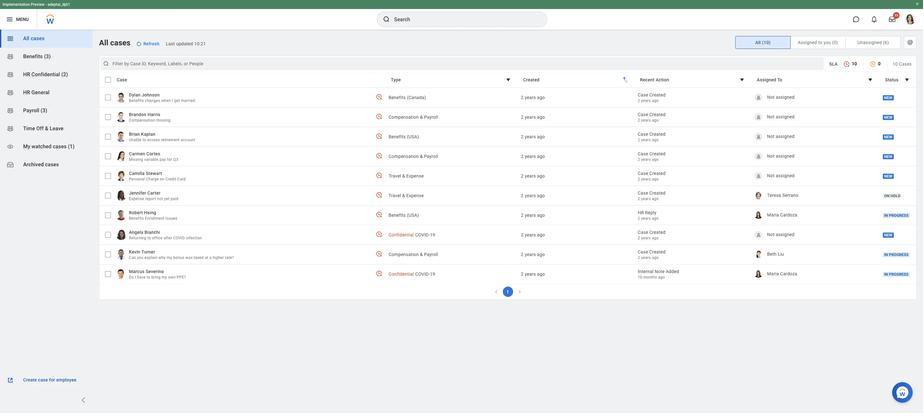 Task type: describe. For each thing, give the bounding box(es) containing it.
new for kaplan
[[885, 135, 893, 139]]

time to resolve - overdue image for benefits (canada)
[[376, 93, 382, 100]]

added
[[666, 269, 680, 274]]

not assigned for johnson
[[768, 94, 795, 100]]

my
[[23, 143, 30, 150]]

time to resolve - overdue image for harris
[[376, 113, 382, 120]]

sla
[[830, 61, 838, 66]]

you inside kevin turner can you explain why my bonus was taxed at a higher rate?
[[137, 255, 144, 260]]

beth liu
[[768, 251, 785, 257]]

brian kaplan unable to access retirement account
[[129, 132, 195, 142]]

cases up benefits (3)
[[31, 35, 45, 42]]

payroll for carmen cortes
[[424, 154, 438, 159]]

ppe?
[[177, 275, 186, 280]]

status button
[[881, 74, 916, 86]]

not assigned for harris
[[768, 114, 795, 119]]

not for dylan johnson
[[768, 94, 775, 100]]

(10)
[[762, 40, 771, 45]]

case for brandon harris
[[638, 112, 649, 117]]

ago inside internal note added 10 months ago
[[659, 275, 665, 280]]

archived cases
[[23, 161, 59, 168]]

inbox image
[[6, 161, 14, 169]]

compensation & payroll for carmen cortes
[[389, 154, 438, 159]]

new for harris
[[885, 115, 893, 120]]

in progress for case created
[[885, 253, 909, 257]]

brandon harris compensation missing
[[129, 112, 171, 123]]

time to resolve - overdue element for jennifer carter
[[376, 192, 382, 198]]

time to resolve - overdue image for compensation & payroll
[[376, 250, 382, 257]]

returning
[[129, 236, 146, 240]]

time
[[23, 125, 35, 132]]

time to resolve - overdue image for cortes
[[376, 152, 382, 159]]

internal
[[638, 269, 654, 274]]

benefits (usa) for hr
[[389, 213, 419, 218]]

rate?
[[225, 255, 234, 260]]

unassigned
[[858, 40, 882, 45]]

time to first response - overdue image
[[376, 133, 382, 139]]

at
[[205, 255, 208, 260]]

time to resolve - overdue image for travel & expense
[[376, 172, 382, 178]]

user image for cortes
[[757, 154, 761, 159]]

implementation preview -   adeptai_dpt1
[[3, 2, 70, 7]]

benefits (3) link
[[0, 48, 93, 66]]

time off & leave
[[23, 125, 64, 132]]

case created 2 years ago for camilla stewart
[[638, 171, 666, 181]]

covid- for case created
[[416, 232, 430, 237]]

not assigned for stewart
[[768, 173, 795, 178]]

can
[[129, 255, 136, 260]]

maria cardoza for internal note added
[[768, 271, 798, 276]]

inbox large image
[[890, 16, 896, 23]]

time to resolve - overdue element for robert hsing
[[376, 211, 382, 218]]

time to resolve - overdue element for brandon harris
[[376, 113, 382, 120]]

10 inside internal note added 10 months ago
[[638, 275, 643, 280]]

created for camilla stewart
[[650, 171, 666, 176]]

credit
[[166, 177, 176, 181]]

justify image
[[6, 15, 14, 23]]

for inside the "carmen cortes missing variable pay for q3"
[[167, 157, 172, 162]]

case for dylan johnson
[[638, 92, 649, 97]]

case created 2 years ago for angela bianchi
[[638, 230, 666, 240]]

liu
[[778, 251, 785, 257]]

bonus
[[173, 255, 184, 260]]

hr for hr general
[[23, 89, 30, 96]]

progress for internal note added
[[890, 272, 909, 277]]

enrollment
[[145, 216, 165, 221]]

(usa) for hr reply
[[407, 213, 419, 218]]

hr confidential (2)
[[23, 71, 68, 78]]

not
[[157, 197, 163, 201]]

on hold
[[885, 194, 901, 198]]

all cases inside list
[[23, 35, 45, 42]]

carmen cortes missing variable pay for q3
[[129, 151, 178, 162]]

marcus severino do i have to bring my own ppe?
[[129, 269, 186, 280]]

new for cortes
[[885, 155, 893, 159]]

account
[[181, 138, 195, 142]]

compensation & payroll for kevin turner
[[389, 252, 438, 257]]

(6)
[[884, 40, 889, 45]]

created for kevin turner
[[650, 249, 666, 254]]

cases left (1)
[[53, 143, 67, 150]]

dylan
[[129, 92, 141, 97]]

chevron right image
[[80, 396, 88, 404]]

type
[[391, 77, 401, 82]]

my watched cases (1)
[[23, 143, 75, 150]]

hr general
[[23, 89, 50, 96]]

to
[[778, 77, 783, 82]]

covid- for internal note added
[[416, 272, 430, 277]]

benefits inside dylan johnson benefits changes when i get married.
[[129, 98, 144, 103]]

turner
[[142, 249, 155, 254]]

recent
[[640, 77, 655, 82]]

all cases link
[[0, 30, 93, 48]]

benefits (canada)
[[389, 95, 426, 100]]

1 horizontal spatial all
[[99, 38, 108, 47]]

create case for employee link
[[6, 376, 86, 384]]

card
[[177, 177, 186, 181]]

to inside the brian kaplan unable to access retirement account
[[143, 138, 146, 142]]

& for kevin turner
[[420, 252, 423, 257]]

filter by case id, keyword, labels, or people. type label: to find cases with specific labels applied element
[[101, 57, 824, 70]]

to inside marcus severino do i have to bring my own ppe?
[[147, 275, 150, 280]]

not assigned for cortes
[[768, 153, 795, 159]]

created for angela bianchi
[[650, 230, 666, 235]]

created inside button
[[524, 77, 540, 82]]

user image for kaplan
[[757, 134, 761, 139]]

33
[[895, 14, 899, 17]]

payroll (3) link
[[0, 102, 93, 120]]

in for case created
[[885, 253, 889, 257]]

confidential covid-19 for case created
[[389, 232, 436, 237]]

sort up image
[[621, 75, 629, 83]]

implementation
[[3, 2, 30, 7]]

2 years ago for angela bianchi
[[521, 232, 545, 237]]

last updated 10:21
[[166, 41, 206, 46]]

cortes
[[146, 151, 160, 156]]

retirement
[[161, 138, 180, 142]]

explain
[[145, 255, 158, 260]]

cases left the "reset" icon
[[110, 38, 131, 47]]

when
[[161, 98, 171, 103]]

unable to access retirement account button
[[129, 137, 195, 143]]

created for brian kaplan
[[650, 132, 666, 137]]

2 years ago for carmen cortes
[[521, 154, 545, 159]]

new for bianchi
[[885, 233, 893, 238]]

created button
[[519, 74, 634, 86]]

recent action button
[[636, 74, 751, 86]]

0
[[879, 61, 881, 66]]

& for camilla stewart
[[403, 173, 405, 179]]

recent action
[[640, 77, 670, 82]]

kaplan
[[141, 132, 155, 137]]

camilla stewart personal charge on credit card
[[129, 171, 186, 181]]

assigned for assigned to
[[757, 77, 777, 82]]

a
[[210, 255, 212, 260]]

jennifer
[[129, 190, 146, 196]]

case created 2 years ago for kevin turner
[[638, 249, 666, 260]]

compensation & payroll for brandon harris
[[389, 115, 438, 120]]

caret down image for status
[[904, 76, 911, 84]]

menu button
[[0, 9, 37, 30]]

(3) for benefits (3)
[[44, 53, 51, 60]]

case
[[38, 377, 48, 383]]

in progress for hr reply
[[885, 213, 909, 218]]

& for brandon harris
[[420, 115, 423, 120]]

harris
[[148, 112, 160, 117]]

stewart
[[146, 171, 162, 176]]

benefits changes when i get married. button
[[129, 98, 196, 103]]

payroll (3)
[[23, 107, 47, 114]]

ago inside hr reply 2 years ago
[[652, 216, 659, 221]]

2 years ago for brian kaplan
[[521, 134, 545, 139]]

at tag mention image
[[907, 39, 915, 46]]

maria for hr reply
[[768, 212, 779, 217]]

contact card matrix manager image for hr confidential (2)
[[6, 71, 14, 78]]

q3
[[173, 157, 178, 162]]

visible image
[[6, 143, 14, 151]]

assigned for assigned to you (0)
[[798, 40, 818, 45]]

not for carmen cortes
[[768, 153, 775, 159]]

assigned for stewart
[[776, 173, 795, 178]]

time to resolve - overdue image for carter
[[376, 192, 382, 198]]

time to resolve - overdue element for carmen cortes
[[376, 152, 382, 159]]

travel & expense for stewart
[[389, 173, 424, 179]]

returning to office after covid infection button
[[129, 235, 202, 241]]

10 for 10 cases
[[893, 61, 898, 66]]

grid view image
[[6, 35, 14, 42]]

infection
[[186, 236, 202, 240]]

10 for 10
[[852, 61, 857, 66]]

chevron right small image
[[517, 289, 523, 295]]

0 button
[[867, 58, 884, 70]]

my inside marcus severino do i have to bring my own ppe?
[[162, 275, 167, 280]]

menu banner
[[0, 0, 924, 30]]

(2)
[[61, 71, 68, 78]]

compensation inside brandon harris compensation missing
[[129, 118, 155, 123]]

camilla
[[129, 171, 145, 176]]

2 years ago for dylan johnson
[[521, 95, 545, 100]]

time to first response - overdue element
[[376, 133, 382, 139]]

created for carmen cortes
[[650, 151, 666, 156]]

expense report not yet paid button
[[129, 196, 179, 201]]

paid
[[171, 197, 179, 201]]

time to resolve - overdue image for benefits (usa)
[[376, 211, 382, 218]]

confidential for marcus severino
[[389, 272, 414, 277]]

all (10) tab panel
[[99, 56, 917, 300]]

contact card matrix manager image for benefits (3)
[[6, 53, 14, 60]]

archived
[[23, 161, 44, 168]]

new for stewart
[[885, 174, 893, 179]]

menu
[[16, 17, 29, 22]]

caret down image for recent action
[[739, 76, 746, 84]]

hr reply 2 years ago
[[638, 210, 659, 221]]

charge
[[146, 177, 159, 181]]



Task type: vqa. For each thing, say whether or not it's contained in the screenshot.
07/31/2023
no



Task type: locate. For each thing, give the bounding box(es) containing it.
& for jennifer carter
[[403, 193, 405, 198]]

hr confidential (2) link
[[0, 66, 93, 84]]

2 travel from the top
[[389, 193, 401, 198]]

i inside dylan johnson benefits changes when i get married.
[[172, 98, 173, 103]]

7 case created 2 years ago from the top
[[638, 230, 666, 240]]

all up search icon
[[99, 38, 108, 47]]

8 time to resolve - overdue element from the top
[[376, 250, 382, 257]]

1 horizontal spatial caret down image
[[739, 76, 746, 84]]

1 maria cardoza from the top
[[768, 212, 798, 217]]

2 compensation & payroll from the top
[[389, 154, 438, 159]]

create
[[23, 377, 37, 383]]

serrano
[[783, 193, 799, 198]]

contact card matrix manager image inside payroll (3) link
[[6, 107, 14, 115]]

angela bianchi returning to office after covid infection
[[129, 230, 202, 240]]

to inside button
[[819, 40, 823, 45]]

clock exclamation image
[[870, 61, 877, 67]]

3 compensation & payroll from the top
[[389, 252, 438, 257]]

0 vertical spatial i
[[172, 98, 173, 103]]

note
[[655, 269, 665, 274]]

travel for camilla stewart
[[389, 173, 401, 179]]

marcus
[[129, 269, 145, 274]]

2 travel & expense from the top
[[389, 193, 424, 198]]

case for camilla stewart
[[638, 171, 649, 176]]

payroll for kevin turner
[[424, 252, 438, 257]]

10 inside button
[[852, 61, 857, 66]]

1 vertical spatial in
[[885, 253, 889, 257]]

5 case created 2 years ago from the top
[[638, 171, 666, 181]]

8 2 years ago from the top
[[521, 232, 545, 237]]

1 time to resolve - overdue image from the top
[[376, 113, 382, 120]]

3 in from the top
[[885, 272, 889, 277]]

2 time to resolve - overdue element from the top
[[376, 113, 382, 120]]

benefits inside list
[[23, 53, 43, 60]]

7 2 years ago from the top
[[521, 213, 545, 218]]

2 user image from the top
[[757, 115, 761, 120]]

& inside list
[[45, 125, 48, 132]]

reply
[[646, 210, 657, 215]]

do
[[129, 275, 134, 280]]

5 new from the top
[[885, 174, 893, 179]]

5 assigned from the top
[[776, 173, 795, 178]]

travel for jennifer carter
[[389, 193, 401, 198]]

to inside angela bianchi returning to office after covid infection
[[147, 236, 151, 240]]

user image
[[757, 95, 761, 100], [757, 115, 761, 120], [757, 134, 761, 139], [757, 154, 761, 159], [757, 174, 761, 178], [757, 232, 761, 237]]

0 vertical spatial maria cardoza
[[768, 212, 798, 217]]

2 vertical spatial hr
[[638, 210, 644, 215]]

2 vertical spatial in progress
[[885, 272, 909, 277]]

contact card matrix manager image for time off & leave
[[6, 125, 14, 133]]

3 2 years ago from the top
[[521, 134, 545, 139]]

time to resolve - overdue image for bianchi
[[376, 231, 382, 237]]

cardoza
[[781, 212, 798, 217], [781, 271, 798, 276]]

2 vertical spatial progress
[[890, 272, 909, 277]]

confidential inside list
[[31, 71, 60, 78]]

case for angela bianchi
[[638, 230, 649, 235]]

1 not assigned from the top
[[768, 94, 795, 100]]

2 time to resolve - overdue image from the top
[[376, 172, 382, 178]]

0 vertical spatial in
[[885, 213, 889, 218]]

0 vertical spatial travel
[[389, 173, 401, 179]]

& for carmen cortes
[[420, 154, 423, 159]]

for right case
[[49, 377, 55, 383]]

0 horizontal spatial caret down image
[[505, 76, 513, 84]]

caret down image down clock exclamation image
[[867, 76, 875, 84]]

benefits (usa) for case
[[389, 134, 419, 139]]

4 new from the top
[[885, 155, 893, 159]]

to down kaplan
[[143, 138, 146, 142]]

contact card matrix manager image for payroll (3)
[[6, 107, 14, 115]]

caret down image inside assigned to button
[[867, 76, 875, 84]]

not
[[768, 94, 775, 100], [768, 114, 775, 119], [768, 134, 775, 139], [768, 153, 775, 159], [768, 173, 775, 178], [768, 232, 775, 237]]

compensation missing button
[[129, 118, 171, 123]]

case for jennifer carter
[[638, 190, 649, 196]]

1 vertical spatial covid-
[[416, 272, 430, 277]]

1 vertical spatial you
[[137, 255, 144, 260]]

to down bianchi
[[147, 236, 151, 240]]

contact card matrix manager image inside benefits (3) link
[[6, 53, 14, 60]]

1 caret down image from the left
[[867, 76, 875, 84]]

1 vertical spatial maria
[[768, 271, 779, 276]]

was
[[186, 255, 193, 260]]

0 vertical spatial hr
[[23, 71, 30, 78]]

hr left general
[[23, 89, 30, 96]]

4 user image from the top
[[757, 154, 761, 159]]

1 vertical spatial maria cardoza
[[768, 271, 798, 276]]

contact card matrix manager image inside hr confidential (2) link
[[6, 71, 14, 78]]

maria
[[768, 212, 779, 217], [768, 271, 779, 276]]

hr left reply
[[638, 210, 644, 215]]

1 horizontal spatial all cases
[[99, 38, 131, 47]]

payroll for brandon harris
[[424, 115, 438, 120]]

case created 2 years ago for jennifer carter
[[638, 190, 666, 201]]

unassigned (6) button
[[846, 36, 901, 49]]

benefits inside robert hsing benefits enrollment issues
[[129, 216, 144, 221]]

time to resolve - overdue element for marcus severino
[[376, 270, 382, 277]]

0 horizontal spatial you
[[137, 255, 144, 260]]

confidential covid-19 for internal note added
[[389, 272, 436, 277]]

in for hr reply
[[885, 213, 889, 218]]

9 time to resolve - overdue element from the top
[[376, 270, 382, 277]]

user image for harris
[[757, 115, 761, 120]]

angela
[[129, 230, 143, 235]]

not for brian kaplan
[[768, 134, 775, 139]]

case created 2 years ago for carmen cortes
[[638, 151, 666, 162]]

10 button
[[841, 58, 861, 70]]

user image for stewart
[[757, 174, 761, 178]]

benefits (3)
[[23, 53, 51, 60]]

changes
[[145, 98, 160, 103]]

1 covid- from the top
[[416, 232, 430, 237]]

1 confidential covid-19 from the top
[[389, 232, 436, 237]]

search image
[[383, 15, 391, 23]]

0 horizontal spatial 10
[[638, 275, 643, 280]]

1 caret down image from the left
[[505, 76, 513, 84]]

2 time to resolve - overdue image from the top
[[376, 152, 382, 159]]

in
[[885, 213, 889, 218], [885, 253, 889, 257], [885, 272, 889, 277]]

refresh
[[143, 41, 160, 46]]

3 time to resolve - overdue element from the top
[[376, 152, 382, 159]]

2 2 years ago from the top
[[521, 115, 545, 120]]

0 horizontal spatial caret down image
[[867, 76, 875, 84]]

confidential for angela bianchi
[[389, 232, 414, 237]]

created for jennifer carter
[[650, 190, 666, 196]]

0 vertical spatial my
[[167, 255, 172, 260]]

4 case created 2 years ago from the top
[[638, 151, 666, 162]]

2 caret down image from the left
[[739, 76, 746, 84]]

watched
[[32, 143, 52, 150]]

all right grid view icon
[[23, 35, 29, 42]]

4 time to resolve - overdue image from the top
[[376, 250, 382, 257]]

1 case created 2 years ago from the top
[[638, 92, 666, 103]]

5 user image from the top
[[757, 174, 761, 178]]

caret down image
[[867, 76, 875, 84], [904, 76, 911, 84]]

reset image
[[136, 41, 142, 47]]

all cases
[[23, 35, 45, 42], [99, 38, 131, 47]]

6 case created 2 years ago from the top
[[638, 190, 666, 201]]

1 19 from the top
[[430, 232, 436, 237]]

case for carmen cortes
[[638, 151, 649, 156]]

cardoza for internal note added
[[781, 271, 798, 276]]

2 in progress from the top
[[885, 253, 909, 257]]

cases down my watched cases (1)
[[45, 161, 59, 168]]

0 horizontal spatial i
[[135, 275, 136, 280]]

created for brandon harris
[[650, 112, 666, 117]]

expense for carter
[[407, 193, 424, 198]]

1 time to resolve - overdue image from the top
[[376, 93, 382, 100]]

1 horizontal spatial 10
[[852, 61, 857, 66]]

1 maria from the top
[[768, 212, 779, 217]]

all cases up benefits (3)
[[23, 35, 45, 42]]

to left (0)
[[819, 40, 823, 45]]

2 years ago for kevin turner
[[521, 252, 545, 257]]

1 in from the top
[[885, 213, 889, 218]]

contact card matrix manager image inside time off & leave link
[[6, 125, 14, 133]]

1 vertical spatial (usa)
[[407, 213, 419, 218]]

1 cardoza from the top
[[781, 212, 798, 217]]

hr inside hr reply 2 years ago
[[638, 210, 644, 215]]

yet
[[164, 197, 170, 201]]

all left (10)
[[756, 40, 761, 45]]

all cases up search icon
[[99, 38, 131, 47]]

3 user image from the top
[[757, 134, 761, 139]]

benefits (usa)
[[389, 134, 419, 139], [389, 213, 419, 218]]

0 vertical spatial 19
[[430, 232, 436, 237]]

1 vertical spatial for
[[49, 377, 55, 383]]

0 horizontal spatial assigned
[[757, 77, 777, 82]]

missing variable pay for q3 button
[[129, 157, 178, 162]]

2 caret down image from the left
[[904, 76, 911, 84]]

caret down image inside the status button
[[904, 76, 911, 84]]

tab list containing all (10)
[[736, 36, 917, 49]]

own
[[168, 275, 176, 280]]

benefits
[[23, 53, 43, 60], [389, 95, 406, 100], [129, 98, 144, 103], [389, 134, 406, 139], [389, 213, 406, 218], [129, 216, 144, 221]]

severino
[[146, 269, 164, 274]]

brandon
[[129, 112, 146, 117]]

general
[[31, 89, 50, 96]]

(canada)
[[407, 95, 426, 100]]

1 vertical spatial confidential
[[389, 232, 414, 237]]

2 progress from the top
[[890, 253, 909, 257]]

1 user image from the top
[[757, 95, 761, 100]]

expense for stewart
[[407, 173, 424, 179]]

not assigned for bianchi
[[768, 232, 795, 237]]

kevin turner can you explain why my bonus was taxed at a higher rate?
[[129, 249, 234, 260]]

expense
[[407, 173, 424, 179], [407, 193, 424, 198], [129, 197, 144, 201]]

1 travel from the top
[[389, 173, 401, 179]]

1 vertical spatial travel & expense
[[389, 193, 424, 198]]

6 assigned from the top
[[776, 232, 795, 237]]

2 cardoza from the top
[[781, 271, 798, 276]]

maria down teresa
[[768, 212, 779, 217]]

0 vertical spatial travel & expense
[[389, 173, 424, 179]]

2 not assigned from the top
[[768, 114, 795, 119]]

for left q3
[[167, 157, 172, 162]]

1 new from the top
[[885, 96, 893, 100]]

6 not from the top
[[768, 232, 775, 237]]

you right can
[[137, 255, 144, 260]]

assigned to you (0) button
[[791, 36, 846, 49]]

2 horizontal spatial all
[[756, 40, 761, 45]]

-
[[45, 2, 47, 7]]

maria cardoza down the teresa serrano
[[768, 212, 798, 217]]

contact card matrix manager image for hr general
[[6, 89, 14, 97]]

to
[[819, 40, 823, 45], [143, 138, 146, 142], [147, 236, 151, 240], [147, 275, 150, 280]]

close environment banner image
[[916, 2, 920, 6]]

3 progress from the top
[[890, 272, 909, 277]]

not for camilla stewart
[[768, 173, 775, 178]]

caret down image inside recent action button
[[739, 76, 746, 84]]

create case for employee
[[23, 377, 76, 383]]

(3) down all cases link
[[44, 53, 51, 60]]

10 cases
[[893, 61, 912, 66]]

3 not from the top
[[768, 134, 775, 139]]

not assigned for kaplan
[[768, 134, 795, 139]]

1 horizontal spatial you
[[824, 40, 831, 45]]

all inside button
[[756, 40, 761, 45]]

assigned
[[798, 40, 818, 45], [757, 77, 777, 82]]

clock x image
[[844, 61, 850, 67]]

sort down image
[[623, 77, 630, 85]]

time to resolve - overdue element
[[376, 93, 382, 100], [376, 113, 382, 120], [376, 152, 382, 159], [376, 172, 382, 178], [376, 192, 382, 198], [376, 211, 382, 218], [376, 231, 382, 237], [376, 250, 382, 257], [376, 270, 382, 277]]

1 benefits (usa) from the top
[[389, 134, 419, 139]]

2 covid- from the top
[[416, 272, 430, 277]]

2 years ago for camilla stewart
[[521, 173, 545, 179]]

all (10) button
[[736, 36, 791, 49]]

chevron left small image
[[493, 289, 500, 295]]

expense inside jennifer carter expense report not yet paid
[[129, 197, 144, 201]]

hr up 'hr general'
[[23, 71, 30, 78]]

1 (usa) from the top
[[407, 134, 419, 139]]

assigned inside all (10) tab panel
[[757, 77, 777, 82]]

4 time to resolve - overdue image from the top
[[376, 231, 382, 237]]

0 horizontal spatial for
[[49, 377, 55, 383]]

3 new from the top
[[885, 135, 893, 139]]

assigned for cortes
[[776, 153, 795, 159]]

can you explain why my bonus was taxed at a higher rate? button
[[129, 255, 234, 260]]

to right have
[[147, 275, 150, 280]]

10 left cases
[[893, 61, 898, 66]]

1 vertical spatial progress
[[890, 253, 909, 257]]

1 horizontal spatial assigned
[[798, 40, 818, 45]]

1 horizontal spatial i
[[172, 98, 173, 103]]

1 vertical spatial assigned
[[757, 77, 777, 82]]

1 horizontal spatial for
[[167, 157, 172, 162]]

7 time to resolve - overdue element from the top
[[376, 231, 382, 237]]

3 not assigned from the top
[[768, 134, 795, 139]]

2 confidential covid-19 from the top
[[389, 272, 436, 277]]

1 time to resolve - overdue element from the top
[[376, 93, 382, 100]]

beth
[[768, 251, 777, 257]]

1 vertical spatial i
[[135, 275, 136, 280]]

2 vertical spatial in
[[885, 272, 889, 277]]

0 vertical spatial for
[[167, 157, 172, 162]]

(3) down "hr general" "link"
[[41, 107, 47, 114]]

you inside button
[[824, 40, 831, 45]]

brian
[[129, 132, 140, 137]]

6 time to resolve - overdue element from the top
[[376, 211, 382, 218]]

action
[[656, 77, 670, 82]]

cases
[[900, 61, 912, 66]]

1 horizontal spatial caret down image
[[904, 76, 911, 84]]

3 time to resolve - overdue image from the top
[[376, 211, 382, 218]]

2 case created 2 years ago from the top
[[638, 112, 666, 123]]

0 vertical spatial (3)
[[44, 53, 51, 60]]

all (10)
[[756, 40, 771, 45]]

list
[[0, 30, 93, 174]]

my watched cases (1) link
[[0, 138, 93, 156]]

1 vertical spatial cardoza
[[781, 271, 798, 276]]

3 time to resolve - overdue image from the top
[[376, 192, 382, 198]]

johnson
[[142, 92, 160, 97]]

robert hsing benefits enrollment issues
[[129, 210, 177, 221]]

years inside hr reply 2 years ago
[[642, 216, 651, 221]]

new for johnson
[[885, 96, 893, 100]]

1 vertical spatial compensation & payroll
[[389, 154, 438, 159]]

caret down image for assigned to
[[867, 76, 875, 84]]

2 horizontal spatial 10
[[893, 61, 898, 66]]

1 vertical spatial hr
[[23, 89, 30, 96]]

user image for bianchi
[[757, 232, 761, 237]]

issues
[[166, 216, 177, 221]]

2 years ago for marcus severino
[[521, 272, 545, 277]]

ext link image
[[6, 376, 14, 384]]

created
[[524, 77, 540, 82], [650, 92, 666, 97], [650, 112, 666, 117], [650, 132, 666, 137], [650, 151, 666, 156], [650, 171, 666, 176], [650, 190, 666, 196], [650, 230, 666, 235], [650, 249, 666, 254]]

caret down image inside the type 'button'
[[505, 76, 513, 84]]

5 2 years ago from the top
[[521, 173, 545, 179]]

0 vertical spatial cardoza
[[781, 212, 798, 217]]

hr inside "link"
[[23, 89, 30, 96]]

you left (0)
[[824, 40, 831, 45]]

time to resolve - overdue element for angela bianchi
[[376, 231, 382, 237]]

2 (usa) from the top
[[407, 213, 419, 218]]

in for internal note added
[[885, 272, 889, 277]]

time to resolve - overdue element for camilla stewart
[[376, 172, 382, 178]]

my right why
[[167, 255, 172, 260]]

10 2 years ago from the top
[[521, 272, 545, 277]]

list containing all cases
[[0, 30, 93, 174]]

progress
[[890, 213, 909, 218], [890, 253, 909, 257], [890, 272, 909, 277]]

time to resolve - overdue image
[[376, 113, 382, 120], [376, 152, 382, 159], [376, 192, 382, 198], [376, 231, 382, 237]]

0 vertical spatial maria
[[768, 212, 779, 217]]

Filter by Case ID, Keyword, Labels, or People text field
[[113, 60, 814, 67]]

4 not from the top
[[768, 153, 775, 159]]

10 down internal
[[638, 275, 643, 280]]

time to resolve - overdue element for dylan johnson
[[376, 93, 382, 100]]

3 assigned from the top
[[776, 134, 795, 139]]

jennifer carter expense report not yet paid
[[129, 190, 179, 201]]

2 not from the top
[[768, 114, 775, 119]]

0 vertical spatial confidential
[[31, 71, 60, 78]]

1 travel & expense from the top
[[389, 173, 424, 179]]

0 horizontal spatial all
[[23, 35, 29, 42]]

(usa) for case created
[[407, 134, 419, 139]]

19 for case
[[430, 232, 436, 237]]

0 vertical spatial assigned
[[798, 40, 818, 45]]

cardoza down serrano
[[781, 212, 798, 217]]

compensation for cortes
[[389, 154, 419, 159]]

notifications large image
[[872, 16, 878, 23]]

all inside list
[[23, 35, 29, 42]]

on
[[885, 194, 890, 198]]

(0)
[[833, 40, 839, 45]]

i right do at the bottom
[[135, 275, 136, 280]]

(3)
[[44, 53, 51, 60], [41, 107, 47, 114]]

do i have to bring my own ppe? button
[[129, 275, 186, 280]]

1 compensation & payroll from the top
[[389, 115, 438, 120]]

0 vertical spatial benefits (usa)
[[389, 134, 419, 139]]

0 vertical spatial confidential covid-19
[[389, 232, 436, 237]]

2 19 from the top
[[430, 272, 436, 277]]

0 vertical spatial compensation & payroll
[[389, 115, 438, 120]]

assigned to button
[[753, 74, 879, 86]]

hr for hr confidential (2)
[[23, 71, 30, 78]]

(1)
[[68, 143, 75, 150]]

assigned for kaplan
[[776, 134, 795, 139]]

6 not assigned from the top
[[768, 232, 795, 237]]

2 in from the top
[[885, 253, 889, 257]]

my left own
[[162, 275, 167, 280]]

new
[[885, 96, 893, 100], [885, 115, 893, 120], [885, 135, 893, 139], [885, 155, 893, 159], [885, 174, 893, 179], [885, 233, 893, 238]]

maria for internal note added
[[768, 271, 779, 276]]

for
[[167, 157, 172, 162], [49, 377, 55, 383]]

2 years ago for brandon harris
[[521, 115, 545, 120]]

i left get
[[172, 98, 173, 103]]

i
[[172, 98, 173, 103], [135, 275, 136, 280]]

1 vertical spatial benefits (usa)
[[389, 213, 419, 218]]

contact card matrix manager image inside "hr general" "link"
[[6, 89, 14, 97]]

payroll
[[23, 107, 39, 114], [424, 115, 438, 120], [424, 154, 438, 159], [424, 252, 438, 257]]

3 in progress from the top
[[885, 272, 909, 277]]

5 time to resolve - overdue image from the top
[[376, 270, 382, 277]]

4 assigned from the top
[[776, 153, 795, 159]]

0 vertical spatial you
[[824, 40, 831, 45]]

4 not assigned from the top
[[768, 153, 795, 159]]

unable
[[129, 138, 142, 142]]

1 vertical spatial (3)
[[41, 107, 47, 114]]

2 years ago for robert hsing
[[521, 213, 545, 218]]

employee
[[56, 377, 76, 383]]

cardoza down liu on the bottom of the page
[[781, 271, 798, 276]]

0 vertical spatial in progress
[[885, 213, 909, 218]]

profile logan mcneil image
[[906, 14, 916, 26]]

time off & leave link
[[0, 120, 93, 138]]

caret down image right status
[[904, 76, 911, 84]]

last
[[166, 41, 175, 46]]

2 vertical spatial compensation & payroll
[[389, 252, 438, 257]]

10 right clock x icon
[[852, 61, 857, 66]]

4 contact card matrix manager image from the top
[[6, 107, 14, 115]]

assigned left to on the right top
[[757, 77, 777, 82]]

33 button
[[886, 12, 900, 26]]

2 vertical spatial confidential
[[389, 272, 414, 277]]

19 for internal
[[430, 272, 436, 277]]

maria down 'beth'
[[768, 271, 779, 276]]

6 2 years ago from the top
[[521, 193, 545, 198]]

compensation for turner
[[389, 252, 419, 257]]

0 vertical spatial (usa)
[[407, 134, 419, 139]]

3 case created 2 years ago from the top
[[638, 132, 666, 142]]

1 vertical spatial in progress
[[885, 253, 909, 257]]

9 2 years ago from the top
[[521, 252, 545, 257]]

4 2 years ago from the top
[[521, 154, 545, 159]]

5 time to resolve - overdue element from the top
[[376, 192, 382, 198]]

2 new from the top
[[885, 115, 893, 120]]

report
[[145, 197, 156, 201]]

Search Workday  search field
[[394, 12, 534, 26]]

6 user image from the top
[[757, 232, 761, 237]]

assigned for harris
[[776, 114, 795, 119]]

1 vertical spatial confidential covid-19
[[389, 272, 436, 277]]

progress for case created
[[890, 253, 909, 257]]

travel & expense for carter
[[389, 193, 424, 198]]

1 2 years ago from the top
[[521, 95, 545, 100]]

time to resolve - overdue image
[[376, 93, 382, 100], [376, 172, 382, 178], [376, 211, 382, 218], [376, 250, 382, 257], [376, 270, 382, 277]]

search image
[[103, 60, 109, 67]]

caret down image
[[505, 76, 513, 84], [739, 76, 746, 84]]

1 vertical spatial my
[[162, 275, 167, 280]]

0 vertical spatial covid-
[[416, 232, 430, 237]]

internal note added 10 months ago
[[638, 269, 680, 280]]

8 case created 2 years ago from the top
[[638, 249, 666, 260]]

4 time to resolve - overdue element from the top
[[376, 172, 382, 178]]

1 vertical spatial travel
[[389, 193, 401, 198]]

5 not assigned from the top
[[768, 173, 795, 178]]

0 horizontal spatial all cases
[[23, 35, 45, 42]]

in progress for internal note added
[[885, 272, 909, 277]]

not for brandon harris
[[768, 114, 775, 119]]

tab list
[[736, 36, 917, 49]]

my inside kevin turner can you explain why my bonus was taxed at a higher rate?
[[167, 255, 172, 260]]

2 benefits (usa) from the top
[[389, 213, 419, 218]]

2 assigned from the top
[[776, 114, 795, 119]]

10:21
[[194, 41, 206, 46]]

1 vertical spatial 19
[[430, 272, 436, 277]]

missing
[[129, 157, 143, 162]]

1 assigned from the top
[[776, 94, 795, 100]]

not for angela bianchi
[[768, 232, 775, 237]]

2 inside hr reply 2 years ago
[[638, 216, 640, 221]]

2 years ago for jennifer carter
[[521, 193, 545, 198]]

case for kevin turner
[[638, 249, 649, 254]]

get
[[174, 98, 180, 103]]

maria cardoza down liu on the bottom of the page
[[768, 271, 798, 276]]

0 vertical spatial progress
[[890, 213, 909, 218]]

cardoza for hr reply
[[781, 212, 798, 217]]

3 contact card matrix manager image from the top
[[6, 89, 14, 97]]

1 progress from the top
[[890, 213, 909, 218]]

personal
[[129, 177, 145, 181]]

2 maria from the top
[[768, 271, 779, 276]]

i inside marcus severino do i have to bring my own ppe?
[[135, 275, 136, 280]]

progress for hr reply
[[890, 213, 909, 218]]

1 contact card matrix manager image from the top
[[6, 53, 14, 60]]

assigned left (0)
[[798, 40, 818, 45]]

time to resolve - overdue element for kevin turner
[[376, 250, 382, 257]]

contact card matrix manager image
[[6, 53, 14, 60], [6, 71, 14, 78], [6, 89, 14, 97], [6, 107, 14, 115], [6, 125, 14, 133]]



